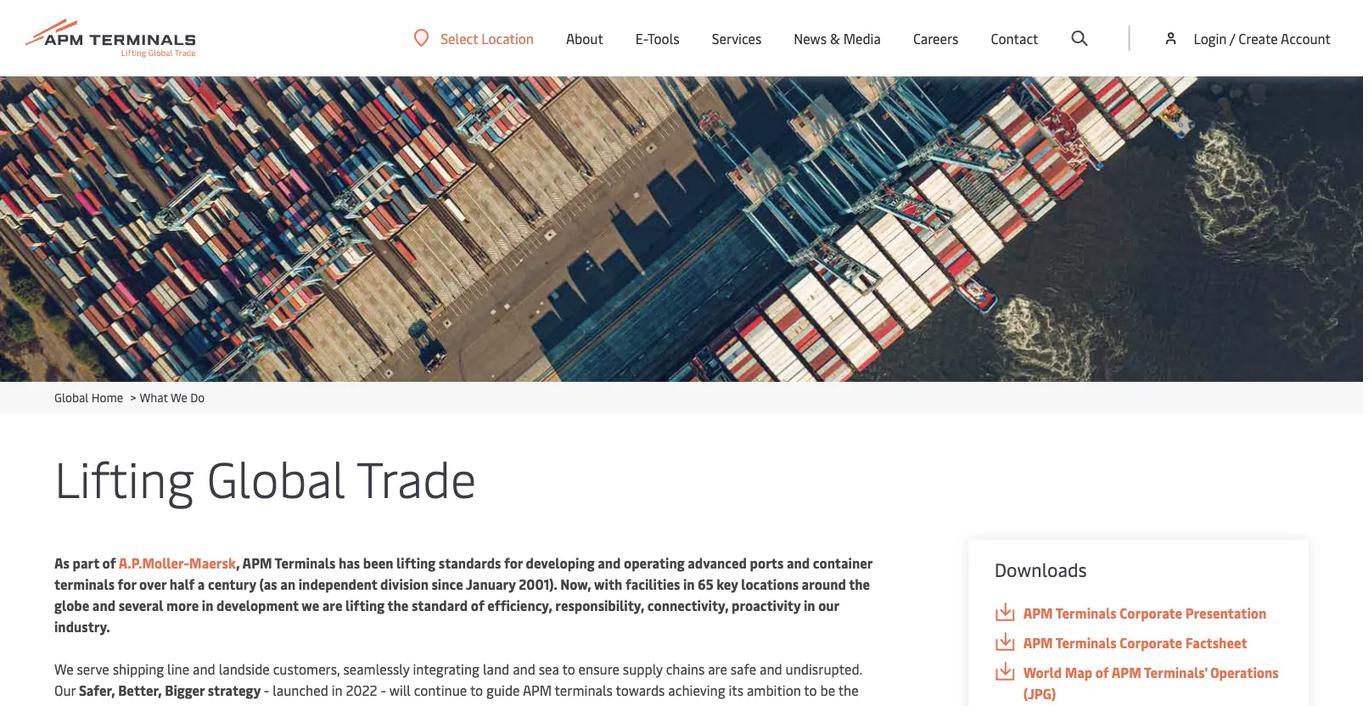 Task type: describe. For each thing, give the bounding box(es) containing it.
0 horizontal spatial global
[[54, 389, 89, 405]]

facilities
[[625, 575, 680, 593]]

integrating
[[413, 660, 480, 678]]

standards
[[439, 554, 501, 572]]

we inside we serve shipping line and landside customers, seamlessly integrating land and sea to ensure supply chains are safe and undisrupted. our
[[54, 660, 73, 678]]

sea
[[539, 660, 559, 678]]

2001).
[[519, 575, 557, 593]]

1 vertical spatial for
[[118, 575, 136, 593]]

customers,
[[273, 660, 340, 678]]

corporate for factsheet
[[1120, 634, 1182, 652]]

safer,
[[79, 681, 115, 699]]

land
[[483, 660, 509, 678]]

select
[[441, 29, 478, 47]]

as part of a.p.moller-maersk
[[54, 554, 236, 572]]

contact
[[991, 29, 1038, 47]]

create
[[1239, 29, 1278, 47]]

about
[[566, 29, 603, 47]]

presentation
[[1186, 604, 1267, 622]]

with
[[594, 575, 622, 593]]

will
[[389, 681, 411, 699]]

towards
[[616, 681, 665, 699]]

our
[[818, 596, 839, 615]]

news
[[794, 29, 827, 47]]

lifting global trade
[[54, 443, 477, 510]]

continue
[[414, 681, 467, 699]]

,
[[236, 554, 240, 572]]

of inside , apm terminals has been lifting standards for developing and operating advanced ports and container terminals for over half a century (as an independent division since january 2001). now, with facilities in 65 key locations around the globe and several more in development we are lifting the standard of efficiency, responsibility, connectivity, proactivity in our industry.
[[471, 596, 484, 615]]

careers
[[913, 29, 959, 47]]

operating
[[624, 554, 685, 572]]

news & media button
[[794, 0, 881, 76]]

tools
[[648, 29, 680, 47]]

apm up world
[[1023, 634, 1053, 652]]

advanced
[[688, 554, 747, 572]]

apm inside , apm terminals has been lifting standards for developing and operating advanced ports and container terminals for over half a century (as an independent division since january 2001). now, with facilities in 65 key locations around the globe and several more in development we are lifting the standard of efficiency, responsibility, connectivity, proactivity in our industry.
[[242, 554, 272, 572]]

chains
[[666, 660, 705, 678]]

(jpg)
[[1023, 685, 1056, 703]]

better,
[[118, 681, 162, 699]]

news & media
[[794, 29, 881, 47]]

1 horizontal spatial we
[[171, 389, 187, 405]]

factsheet
[[1186, 634, 1247, 652]]

and up ambition
[[760, 660, 782, 678]]

launched
[[273, 681, 328, 699]]

location
[[481, 29, 534, 47]]

world map of apm terminals' operations (jpg) link
[[995, 662, 1283, 704]]

1 - from the left
[[264, 681, 269, 699]]

responsibility,
[[555, 596, 644, 615]]

account
[[1281, 29, 1331, 47]]

to inside we serve shipping line and landside customers, seamlessly integrating land and sea to ensure supply chains are safe and undisrupted. our
[[562, 660, 575, 678]]

been
[[363, 554, 393, 572]]

lifting
[[54, 443, 194, 510]]

services button
[[712, 0, 762, 76]]

century
[[208, 575, 256, 593]]

apm down sea
[[523, 681, 552, 699]]

world map of apm terminals' operations (jpg)
[[1023, 663, 1279, 703]]

over
[[139, 575, 166, 593]]

, apm terminals has been lifting standards for developing and operating advanced ports and container terminals for over half a century (as an independent division since january 2001). now, with facilities in 65 key locations around the globe and several more in development we are lifting the standard of efficiency, responsibility, connectivity, proactivity in our industry.
[[54, 554, 872, 636]]

proactivity
[[732, 596, 801, 615]]

ports
[[750, 554, 784, 572]]

be
[[820, 681, 835, 699]]

half
[[169, 575, 195, 593]]

2 vertical spatial the
[[838, 681, 859, 699]]

guide
[[486, 681, 520, 699]]

industry.
[[54, 617, 110, 636]]

and up "industry."
[[92, 596, 116, 615]]

seamlessly
[[343, 660, 410, 678]]

january
[[466, 575, 516, 593]]

strategy
[[208, 681, 261, 699]]

1 horizontal spatial terminals
[[555, 681, 613, 699]]

apm inside world map of apm terminals' operations (jpg)
[[1112, 663, 1141, 682]]

contact button
[[991, 0, 1038, 76]]

more
[[166, 596, 199, 615]]

several
[[119, 596, 163, 615]]

safe
[[731, 660, 756, 678]]

operations
[[1210, 663, 1279, 682]]

1 vertical spatial the
[[387, 596, 409, 615]]

global home link
[[54, 389, 123, 405]]

downloads
[[995, 557, 1087, 582]]

maersk
[[189, 554, 236, 572]]

do
[[190, 389, 205, 405]]

a.p.moller-
[[119, 554, 189, 572]]

&
[[830, 29, 840, 47]]

bigger
[[165, 681, 205, 699]]

2 - from the left
[[381, 681, 386, 699]]



Task type: vqa. For each thing, say whether or not it's contained in the screenshot.
chains
yes



Task type: locate. For each thing, give the bounding box(es) containing it.
and right line
[[193, 660, 215, 678]]

0 vertical spatial corporate
[[1120, 604, 1182, 622]]

1 horizontal spatial are
[[708, 660, 727, 678]]

2 vertical spatial of
[[1096, 663, 1109, 682]]

standard
[[412, 596, 468, 615]]

1 vertical spatial terminals
[[555, 681, 613, 699]]

globe
[[54, 596, 89, 615]]

lifting up division
[[396, 554, 436, 572]]

terminals down ensure on the left of the page
[[555, 681, 613, 699]]

we left do
[[171, 389, 187, 405]]

0 vertical spatial global
[[54, 389, 89, 405]]

of inside world map of apm terminals' operations (jpg)
[[1096, 663, 1109, 682]]

around
[[802, 575, 846, 593]]

to left guide
[[470, 681, 483, 699]]

serve
[[77, 660, 109, 678]]

supply
[[623, 660, 663, 678]]

1 vertical spatial corporate
[[1120, 634, 1182, 652]]

of for as
[[102, 554, 116, 572]]

1 horizontal spatial global
[[207, 443, 346, 510]]

are
[[322, 596, 342, 615], [708, 660, 727, 678]]

1 vertical spatial lifting
[[345, 596, 385, 615]]

a
[[198, 575, 205, 593]]

corporate up apm terminals corporate factsheet link
[[1120, 604, 1182, 622]]

select location button
[[414, 29, 534, 47]]

1 horizontal spatial to
[[562, 660, 575, 678]]

the down division
[[387, 596, 409, 615]]

apm down downloads
[[1023, 604, 1053, 622]]

the right be
[[838, 681, 859, 699]]

are down independent
[[322, 596, 342, 615]]

and up with
[[598, 554, 621, 572]]

for
[[504, 554, 523, 572], [118, 575, 136, 593]]

are inside , apm terminals has been lifting standards for developing and operating advanced ports and container terminals for over half a century (as an independent division since january 2001). now, with facilities in 65 key locations around the globe and several more in development we are lifting the standard of efficiency, responsibility, connectivity, proactivity in our industry.
[[322, 596, 342, 615]]

achieving
[[668, 681, 725, 699]]

-
[[264, 681, 269, 699], [381, 681, 386, 699]]

2 horizontal spatial to
[[804, 681, 817, 699]]

1 vertical spatial global
[[207, 443, 346, 510]]

careers button
[[913, 0, 959, 76]]

apm down apm terminals corporate factsheet at the right of page
[[1112, 663, 1141, 682]]

- down "landside"
[[264, 681, 269, 699]]

0 vertical spatial terminals
[[54, 575, 115, 593]]

terminals inside , apm terminals has been lifting standards for developing and operating advanced ports and container terminals for over half a century (as an independent division since january 2001). now, with facilities in 65 key locations around the globe and several more in development we are lifting the standard of efficiency, responsibility, connectivity, proactivity in our industry.
[[54, 575, 115, 593]]

0 vertical spatial lifting
[[396, 554, 436, 572]]

0 horizontal spatial lifting
[[345, 596, 385, 615]]

apm terminals corporate presentation link
[[995, 603, 1283, 624]]

for up the january
[[504, 554, 523, 572]]

- left will
[[381, 681, 386, 699]]

part
[[73, 554, 99, 572]]

0 vertical spatial of
[[102, 554, 116, 572]]

/
[[1230, 29, 1235, 47]]

1 vertical spatial of
[[471, 596, 484, 615]]

0 horizontal spatial we
[[54, 660, 73, 678]]

our
[[54, 681, 76, 699]]

1 vertical spatial are
[[708, 660, 727, 678]]

1 horizontal spatial for
[[504, 554, 523, 572]]

1 horizontal spatial lifting
[[396, 554, 436, 572]]

a.p.moller-maersk link
[[119, 554, 236, 572]]

an
[[280, 575, 295, 593]]

map
[[1065, 663, 1093, 682]]

1 vertical spatial terminals
[[1056, 604, 1117, 622]]

login / create account link
[[1162, 0, 1331, 76]]

efficiency,
[[487, 596, 552, 615]]

of right part
[[102, 554, 116, 572]]

independent
[[299, 575, 377, 593]]

global
[[54, 389, 89, 405], [207, 443, 346, 510]]

1 horizontal spatial of
[[471, 596, 484, 615]]

safer, better, bigger strategy - launched in 2022 - will continue to guide apm terminals towards achieving its ambition to be the
[[76, 681, 859, 699]]

0 horizontal spatial of
[[102, 554, 116, 572]]

0 horizontal spatial for
[[118, 575, 136, 593]]

to
[[562, 660, 575, 678], [470, 681, 483, 699], [804, 681, 817, 699]]

terminals for apm terminals corporate presentation
[[1056, 604, 1117, 622]]

1 corporate from the top
[[1120, 604, 1182, 622]]

since
[[432, 575, 463, 593]]

0 vertical spatial terminals
[[275, 554, 336, 572]]

>
[[130, 389, 136, 405]]

2022
[[346, 681, 377, 699]]

to right sea
[[562, 660, 575, 678]]

of right map
[[1096, 663, 1109, 682]]

as
[[54, 554, 70, 572]]

in
[[683, 575, 695, 593], [202, 596, 213, 615], [804, 596, 815, 615], [332, 681, 343, 699]]

development
[[216, 596, 299, 615]]

corporate for presentation
[[1120, 604, 1182, 622]]

apm right ,
[[242, 554, 272, 572]]

we up our
[[54, 660, 73, 678]]

terminals up the an at bottom
[[275, 554, 336, 572]]

lifting
[[396, 554, 436, 572], [345, 596, 385, 615]]

login
[[1194, 29, 1227, 47]]

of for world
[[1096, 663, 1109, 682]]

its
[[729, 681, 744, 699]]

terminals up map
[[1056, 634, 1117, 652]]

to left be
[[804, 681, 817, 699]]

2 horizontal spatial of
[[1096, 663, 1109, 682]]

0 horizontal spatial are
[[322, 596, 342, 615]]

corporate down apm terminals corporate presentation
[[1120, 634, 1182, 652]]

apm terminals corporate presentation
[[1023, 604, 1267, 622]]

in left 2022
[[332, 681, 343, 699]]

0 vertical spatial for
[[504, 554, 523, 572]]

of down the january
[[471, 596, 484, 615]]

login / create account
[[1194, 29, 1331, 47]]

0 horizontal spatial terminals
[[54, 575, 115, 593]]

for up several
[[118, 575, 136, 593]]

in down "a"
[[202, 596, 213, 615]]

(as
[[259, 575, 277, 593]]

trade
[[357, 443, 477, 510]]

world
[[1023, 663, 1062, 682]]

global home > what we do
[[54, 389, 205, 405]]

e-tools
[[636, 29, 680, 47]]

we
[[302, 596, 319, 615]]

e-tools button
[[636, 0, 680, 76]]

2 vertical spatial terminals
[[1056, 634, 1117, 652]]

1 horizontal spatial -
[[381, 681, 386, 699]]

terminals inside , apm terminals has been lifting standards for developing and operating advanced ports and container terminals for over half a century (as an independent division since january 2001). now, with facilities in 65 key locations around the globe and several more in development we are lifting the standard of efficiency, responsibility, connectivity, proactivity in our industry.
[[275, 554, 336, 572]]

division
[[380, 575, 429, 593]]

locations
[[741, 575, 799, 593]]

and
[[598, 554, 621, 572], [787, 554, 810, 572], [92, 596, 116, 615], [193, 660, 215, 678], [513, 660, 535, 678], [760, 660, 782, 678]]

in left our
[[804, 596, 815, 615]]

and right ports
[[787, 554, 810, 572]]

2 corporate from the top
[[1120, 634, 1182, 652]]

0 horizontal spatial -
[[264, 681, 269, 699]]

in left 65
[[683, 575, 695, 593]]

the
[[849, 575, 870, 593], [387, 596, 409, 615], [838, 681, 859, 699]]

apm
[[242, 554, 272, 572], [1023, 604, 1053, 622], [1023, 634, 1053, 652], [1112, 663, 1141, 682], [523, 681, 552, 699]]

and left sea
[[513, 660, 535, 678]]

key
[[717, 575, 738, 593]]

0 vertical spatial are
[[322, 596, 342, 615]]

0 horizontal spatial to
[[470, 681, 483, 699]]

terminals up apm terminals corporate factsheet at the right of page
[[1056, 604, 1117, 622]]

landside
[[219, 660, 270, 678]]

0 vertical spatial the
[[849, 575, 870, 593]]

select location
[[441, 29, 534, 47]]

terminals for apm terminals corporate factsheet
[[1056, 634, 1117, 652]]

connectivity,
[[647, 596, 729, 615]]

the down container
[[849, 575, 870, 593]]

are left safe
[[708, 660, 727, 678]]

e-
[[636, 29, 648, 47]]

of
[[102, 554, 116, 572], [471, 596, 484, 615], [1096, 663, 1109, 682]]

1 vertical spatial we
[[54, 660, 73, 678]]

line
[[167, 660, 189, 678]]

services
[[712, 29, 762, 47]]

are inside we serve shipping line and landside customers, seamlessly integrating land and sea to ensure supply chains are safe and undisrupted. our
[[708, 660, 727, 678]]

ensure
[[579, 660, 620, 678]]

has
[[339, 554, 360, 572]]

terminals'
[[1144, 663, 1207, 682]]

lifting down independent
[[345, 596, 385, 615]]

we serve shipping line and landside customers, seamlessly integrating land and sea to ensure supply chains are safe and undisrupted. our
[[54, 660, 862, 699]]

0 vertical spatial we
[[171, 389, 187, 405]]

apm terminals corporate factsheet link
[[995, 632, 1283, 654]]

apm terminals lazaro image
[[0, 76, 1363, 382]]

what
[[140, 389, 168, 405]]

terminals down part
[[54, 575, 115, 593]]



